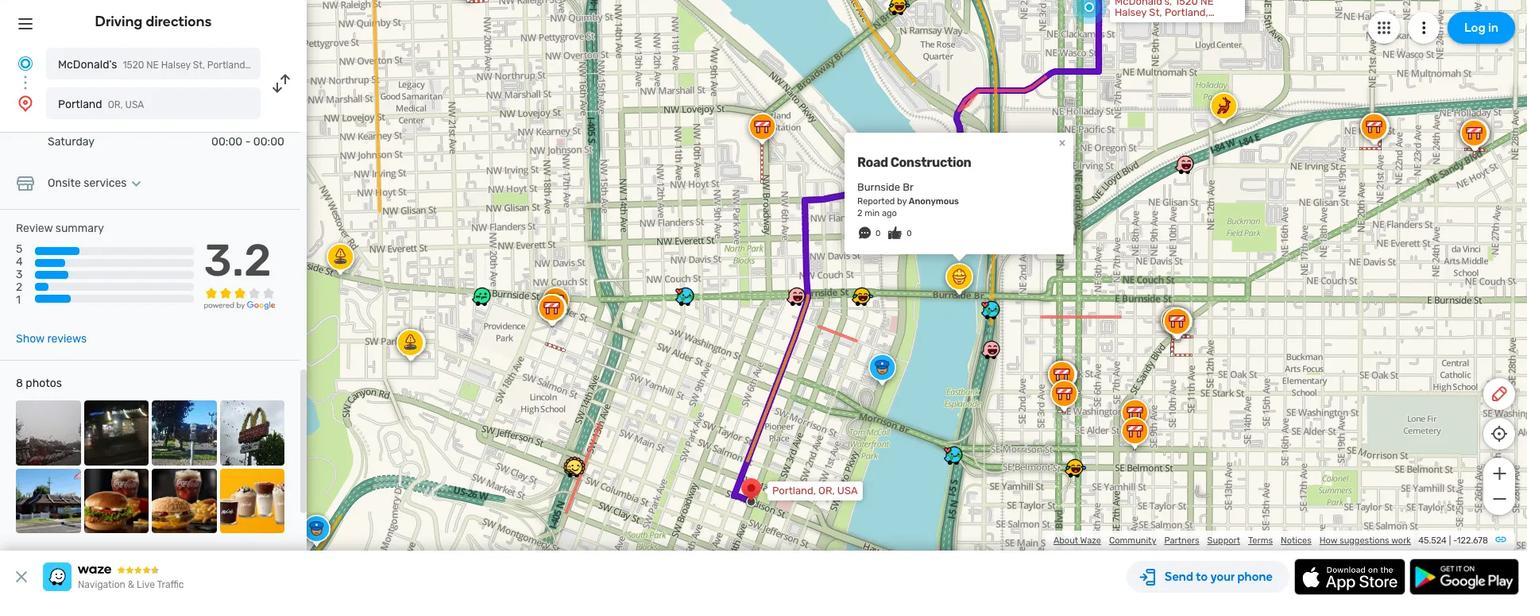 Task type: locate. For each thing, give the bounding box(es) containing it.
2 vertical spatial portland,
[[772, 485, 816, 497]]

st, inside mcdonald's, 1520 ne halsey st, portland, united states
[[1149, 6, 1162, 18]]

ne right mcdonald's, on the right top of page
[[1201, 0, 1214, 7]]

usa
[[125, 99, 144, 110], [837, 485, 858, 497]]

1 vertical spatial states
[[282, 60, 311, 71]]

45.524
[[1419, 536, 1447, 546]]

1 horizontal spatial usa
[[837, 485, 858, 497]]

min
[[865, 208, 880, 219], [865, 208, 880, 219]]

st, for mcdonald's
[[193, 60, 205, 71]]

halsey inside mcdonald's 1520 ne halsey st, portland, united states
[[161, 60, 191, 71]]

3
[[16, 268, 23, 282]]

0 vertical spatial 1520
[[1175, 0, 1198, 7]]

image 1 of mcdonald's, portland image
[[16, 401, 81, 465]]

1 horizontal spatial states
[[1149, 17, 1181, 29]]

1 horizontal spatial st,
[[1149, 6, 1162, 18]]

× link
[[1055, 135, 1070, 150], [1055, 135, 1070, 150]]

1520 inside mcdonald's 1520 ne halsey st, portland, united states
[[123, 60, 144, 71]]

0 vertical spatial halsey
[[1115, 6, 1147, 18]]

1 vertical spatial usa
[[837, 485, 858, 497]]

community
[[1109, 536, 1157, 546]]

road
[[857, 155, 888, 170], [857, 155, 888, 170]]

ne for mcdonald's,
[[1201, 0, 1214, 7]]

how
[[1320, 536, 1338, 546]]

1 horizontal spatial halsey
[[1115, 6, 1147, 18]]

or,
[[108, 99, 123, 110], [819, 485, 835, 497]]

×
[[1059, 135, 1066, 150], [1059, 135, 1066, 150]]

states inside mcdonald's 1520 ne halsey st, portland, united states
[[282, 60, 311, 71]]

ne
[[1201, 0, 1214, 7], [146, 60, 159, 71]]

halsey for mcdonald's,
[[1115, 6, 1147, 18]]

by
[[897, 196, 907, 207], [897, 196, 907, 207]]

st, inside mcdonald's 1520 ne halsey st, portland, united states
[[193, 60, 205, 71]]

1 vertical spatial or,
[[819, 485, 835, 497]]

burnside br reported by anonymous 2 min ago
[[857, 181, 959, 219], [857, 181, 959, 219]]

0 horizontal spatial or,
[[108, 99, 123, 110]]

0 horizontal spatial united
[[250, 60, 279, 71]]

terms link
[[1248, 536, 1273, 546]]

states inside mcdonald's, 1520 ne halsey st, portland, united states
[[1149, 17, 1181, 29]]

1 vertical spatial 1520
[[123, 60, 144, 71]]

support
[[1208, 536, 1240, 546]]

portland, for mcdonald's,
[[1165, 6, 1209, 18]]

united inside mcdonald's 1520 ne halsey st, portland, united states
[[250, 60, 279, 71]]

5 4 3 2 1
[[16, 242, 23, 307]]

1 vertical spatial ne
[[146, 60, 159, 71]]

zoom in image
[[1490, 464, 1509, 483]]

0 vertical spatial portland,
[[1165, 6, 1209, 18]]

2 00:00 from the left
[[253, 135, 284, 149]]

portland,
[[1165, 6, 1209, 18], [207, 60, 248, 71], [772, 485, 816, 497]]

st,
[[1149, 6, 1162, 18], [193, 60, 205, 71]]

portland, inside mcdonald's, 1520 ne halsey st, portland, united states
[[1165, 6, 1209, 18]]

1520 right mcdonald's, on the right top of page
[[1175, 0, 1198, 7]]

1 vertical spatial st,
[[193, 60, 205, 71]]

ne inside mcdonald's, 1520 ne halsey st, portland, united states
[[1201, 0, 1214, 7]]

united up 00:00 - 00:00
[[250, 60, 279, 71]]

0 vertical spatial united
[[1115, 17, 1147, 29]]

partners link
[[1165, 536, 1200, 546]]

1 vertical spatial halsey
[[161, 60, 191, 71]]

1 00:00 from the left
[[211, 135, 243, 149]]

ago
[[882, 208, 897, 219], [882, 208, 897, 219]]

0 vertical spatial st,
[[1149, 6, 1162, 18]]

00:00
[[211, 135, 243, 149], [253, 135, 284, 149]]

zoom out image
[[1490, 489, 1509, 509]]

traffic
[[157, 579, 184, 590]]

notices link
[[1281, 536, 1312, 546]]

united inside mcdonald's, 1520 ne halsey st, portland, united states
[[1115, 17, 1147, 29]]

1520 right mcdonald's
[[123, 60, 144, 71]]

current location image
[[16, 54, 35, 73]]

chevron down image
[[127, 177, 146, 190]]

usa inside "portland or, usa"
[[125, 99, 144, 110]]

store image
[[16, 174, 35, 193]]

0 horizontal spatial usa
[[125, 99, 144, 110]]

ne inside mcdonald's 1520 ne halsey st, portland, united states
[[146, 60, 159, 71]]

1 horizontal spatial 00:00
[[253, 135, 284, 149]]

br
[[903, 181, 914, 193], [903, 181, 914, 193]]

image 2 of mcdonald's, portland image
[[84, 401, 149, 465]]

directions
[[146, 13, 212, 30]]

8 photos
[[16, 377, 62, 390]]

2
[[857, 208, 863, 219], [857, 208, 863, 219], [16, 281, 22, 294]]

image 6 of mcdonald's, portland image
[[84, 469, 149, 533]]

0 horizontal spatial states
[[282, 60, 311, 71]]

anonymous
[[909, 196, 959, 207], [909, 196, 959, 207]]

1520 inside mcdonald's, 1520 ne halsey st, portland, united states
[[1175, 0, 1198, 7]]

states
[[1149, 17, 1181, 29], [282, 60, 311, 71]]

0 vertical spatial or,
[[108, 99, 123, 110]]

driving
[[95, 13, 143, 30]]

united for mcdonald's,
[[1115, 17, 1147, 29]]

navigation & live traffic
[[78, 579, 184, 590]]

0 horizontal spatial st,
[[193, 60, 205, 71]]

portland, for mcdonald's
[[207, 60, 248, 71]]

community link
[[1109, 536, 1157, 546]]

1520
[[1175, 0, 1198, 7], [123, 60, 144, 71]]

united for mcdonald's
[[250, 60, 279, 71]]

ne down driving directions in the left of the page
[[146, 60, 159, 71]]

mcdonald's, 1520 ne halsey st, portland, united states
[[1115, 0, 1214, 29]]

halsey for mcdonald's
[[161, 60, 191, 71]]

1 horizontal spatial 1520
[[1175, 0, 1198, 7]]

0 vertical spatial usa
[[125, 99, 144, 110]]

1 horizontal spatial united
[[1115, 17, 1147, 29]]

1 horizontal spatial or,
[[819, 485, 835, 497]]

ne for mcdonald's
[[146, 60, 159, 71]]

1 horizontal spatial ne
[[1201, 0, 1214, 7]]

0 horizontal spatial ne
[[146, 60, 159, 71]]

1 vertical spatial portland,
[[207, 60, 248, 71]]

halsey inside mcdonald's, 1520 ne halsey st, portland, united states
[[1115, 6, 1147, 18]]

-
[[245, 135, 251, 149], [1453, 536, 1457, 546]]

united down mcdonald's, on the right top of page
[[1115, 17, 1147, 29]]

pencil image
[[1490, 385, 1509, 404]]

or, inside "portland or, usa"
[[108, 99, 123, 110]]

services
[[84, 176, 127, 190]]

3.2
[[204, 234, 271, 287]]

review
[[16, 222, 53, 235]]

1 vertical spatial united
[[250, 60, 279, 71]]

st, for mcdonald's,
[[1149, 6, 1162, 18]]

reported
[[857, 196, 895, 207], [857, 196, 895, 207]]

portland
[[58, 98, 102, 111]]

0 horizontal spatial portland,
[[207, 60, 248, 71]]

0
[[876, 229, 881, 238], [876, 229, 881, 238], [907, 229, 912, 238], [907, 229, 912, 238]]

about waze community partners support terms notices how suggestions work 45.524 | -122.678
[[1054, 536, 1488, 546]]

0 horizontal spatial halsey
[[161, 60, 191, 71]]

construction
[[890, 155, 971, 170], [890, 155, 971, 170]]

122.678
[[1457, 536, 1488, 546]]

0 horizontal spatial 00:00
[[211, 135, 243, 149]]

0 horizontal spatial 1520
[[123, 60, 144, 71]]

united
[[1115, 17, 1147, 29], [250, 60, 279, 71]]

0 vertical spatial ne
[[1201, 0, 1214, 7]]

0 vertical spatial states
[[1149, 17, 1181, 29]]

burnside
[[857, 181, 900, 193], [857, 181, 900, 193]]

portland, inside mcdonald's 1520 ne halsey st, portland, united states
[[207, 60, 248, 71]]

1 horizontal spatial portland,
[[772, 485, 816, 497]]

usa for portland,
[[837, 485, 858, 497]]

1 vertical spatial -
[[1453, 536, 1457, 546]]

0 vertical spatial -
[[245, 135, 251, 149]]

8
[[16, 377, 23, 390]]

2 horizontal spatial portland,
[[1165, 6, 1209, 18]]

halsey
[[1115, 6, 1147, 18], [161, 60, 191, 71]]

road construction
[[857, 155, 971, 170], [857, 155, 971, 170]]



Task type: vqa. For each thing, say whether or not it's contained in the screenshot.
'Malibu' to the top
no



Task type: describe. For each thing, give the bounding box(es) containing it.
portland or, usa
[[58, 98, 144, 111]]

x image
[[12, 567, 31, 586]]

onsite services
[[48, 176, 127, 190]]

mcdonald's,
[[1115, 0, 1172, 7]]

states for mcdonald's,
[[1149, 17, 1181, 29]]

review summary
[[16, 222, 104, 235]]

onsite
[[48, 176, 81, 190]]

partners
[[1165, 536, 1200, 546]]

5
[[16, 242, 23, 256]]

link image
[[1495, 533, 1507, 546]]

or, for portland,
[[819, 485, 835, 497]]

image 5 of mcdonald's, portland image
[[16, 469, 81, 533]]

image 4 of mcdonald's, portland image
[[220, 401, 284, 465]]

0 horizontal spatial -
[[245, 135, 251, 149]]

waze
[[1080, 536, 1101, 546]]

live
[[137, 579, 155, 590]]

show
[[16, 332, 44, 346]]

mcdonald's 1520 ne halsey st, portland, united states
[[58, 58, 311, 72]]

photos
[[26, 377, 62, 390]]

|
[[1449, 536, 1451, 546]]

show reviews
[[16, 332, 87, 346]]

portland, or, usa
[[772, 485, 858, 497]]

onsite services button
[[48, 176, 146, 190]]

image 7 of mcdonald's, portland image
[[152, 469, 217, 533]]

about
[[1054, 536, 1078, 546]]

image 3 of mcdonald's, portland image
[[152, 401, 217, 465]]

image 8 of mcdonald's, portland image
[[220, 469, 284, 533]]

suggestions
[[1340, 536, 1390, 546]]

notices
[[1281, 536, 1312, 546]]

work
[[1392, 536, 1411, 546]]

states for mcdonald's
[[282, 60, 311, 71]]

location image
[[16, 94, 35, 113]]

or, for portland
[[108, 99, 123, 110]]

1520 for mcdonald's
[[123, 60, 144, 71]]

1
[[16, 294, 21, 307]]

saturday
[[48, 135, 95, 149]]

driving directions
[[95, 13, 212, 30]]

1520 for mcdonald's,
[[1175, 0, 1198, 7]]

summary
[[55, 222, 104, 235]]

navigation
[[78, 579, 125, 590]]

2 inside 5 4 3 2 1
[[16, 281, 22, 294]]

4
[[16, 255, 23, 269]]

usa for portland
[[125, 99, 144, 110]]

how suggestions work link
[[1320, 536, 1411, 546]]

00:00 - 00:00
[[211, 135, 284, 149]]

support link
[[1208, 536, 1240, 546]]

terms
[[1248, 536, 1273, 546]]

reviews
[[47, 332, 87, 346]]

about waze link
[[1054, 536, 1101, 546]]

mcdonald's
[[58, 58, 117, 72]]

1 horizontal spatial -
[[1453, 536, 1457, 546]]

&
[[128, 579, 134, 590]]



